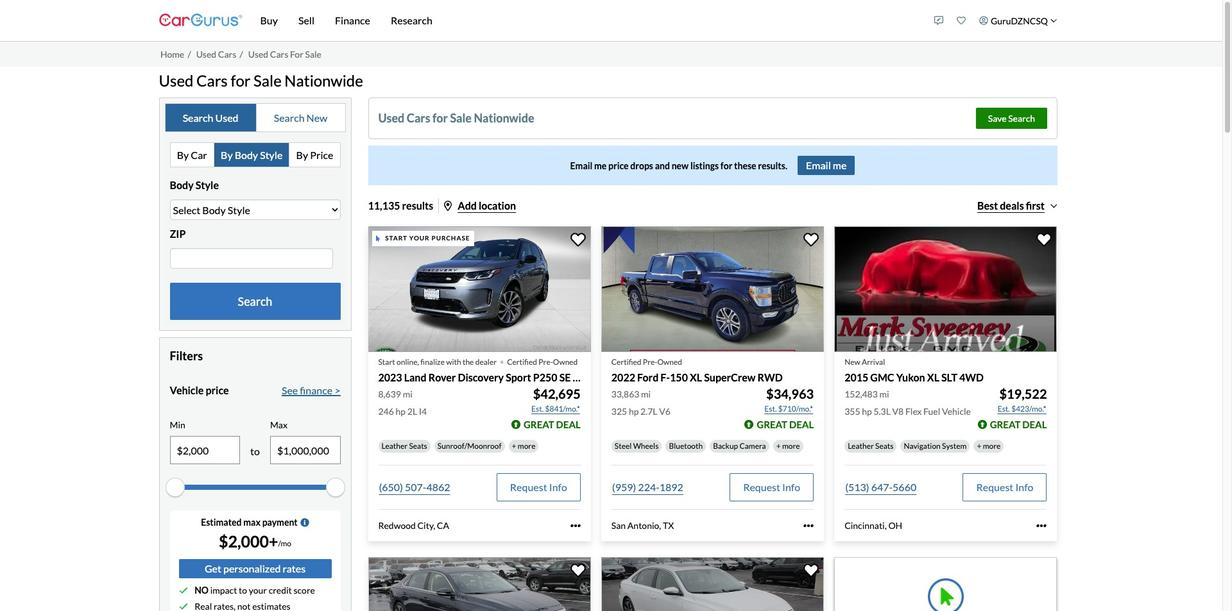 Task type: describe. For each thing, give the bounding box(es) containing it.
request info button for ·
[[497, 474, 581, 502]]

by for by body style
[[221, 149, 233, 161]]

filters
[[170, 349, 203, 363]]

0 vertical spatial nationwide
[[285, 71, 363, 90]]

2 / from the left
[[240, 49, 243, 60]]

great deal for slt
[[990, 419, 1047, 431]]

Min text field
[[170, 437, 239, 464]]

and
[[655, 160, 670, 171]]

rover
[[429, 371, 456, 384]]

new inside 'new arrival 2015 gmc yukon xl slt 4wd'
[[845, 357, 861, 367]]

se
[[559, 371, 571, 384]]

great for ·
[[524, 419, 554, 431]]

gmc
[[871, 371, 894, 384]]

zip
[[170, 228, 186, 240]]

online,
[[397, 357, 419, 367]]

sell button
[[288, 0, 325, 41]]

507-
[[405, 481, 426, 493]]

xl inside 'certified pre-owned 2022 ford f-150 xl supercrew rwd'
[[690, 371, 702, 384]]

0 horizontal spatial to
[[239, 585, 247, 596]]

·
[[499, 349, 505, 372]]

2.7l
[[641, 406, 658, 417]]

estimated
[[201, 517, 242, 528]]

see finance >
[[282, 385, 340, 397]]

min
[[170, 420, 185, 431]]

used inside tab
[[215, 112, 238, 124]]

these
[[734, 160, 756, 171]]

+ for slt
[[977, 441, 982, 451]]

more for slt
[[983, 441, 1001, 451]]

start online, finalize with the dealer · certified pre-owned 2023 land rover discovery sport p250 se r-dynamic awd
[[378, 349, 651, 384]]

redwood city, ca
[[378, 520, 449, 531]]

$34,963
[[766, 386, 814, 402]]

1 horizontal spatial for
[[433, 111, 448, 125]]

see
[[282, 385, 298, 397]]

2 horizontal spatial sale
[[450, 111, 472, 125]]

est. $841/mo.* button
[[531, 403, 581, 416]]

1 / from the left
[[188, 49, 191, 60]]

arrival
[[862, 357, 885, 367]]

1 vertical spatial nationwide
[[474, 111, 534, 125]]

1 horizontal spatial price
[[608, 160, 629, 171]]

search for search new
[[274, 112, 305, 124]]

purchase
[[432, 234, 470, 242]]

new arrival 2015 gmc yukon xl slt 4wd
[[845, 357, 984, 384]]

p250
[[533, 371, 557, 384]]

request for slt
[[977, 481, 1014, 493]]

home
[[160, 49, 184, 60]]

get personalized rates
[[205, 563, 306, 575]]

$423/mo.*
[[1012, 404, 1047, 414]]

request info button for slt
[[963, 474, 1047, 502]]

tx
[[663, 520, 674, 531]]

$2,000+
[[219, 532, 278, 551]]

0 vertical spatial to
[[250, 446, 260, 458]]

mi for slt
[[880, 389, 889, 400]]

1892
[[660, 481, 683, 493]]

request info for slt
[[977, 481, 1034, 493]]

4862
[[426, 481, 450, 493]]

body style
[[170, 179, 219, 191]]

with
[[446, 357, 461, 367]]

info for 150
[[782, 481, 800, 493]]

search for search
[[238, 295, 272, 309]]

seats for ·
[[409, 441, 427, 451]]

(513) 647-5660 button
[[845, 474, 917, 502]]

by price tab
[[290, 143, 340, 167]]

start for start your purchase
[[385, 234, 407, 242]]

5660
[[893, 481, 917, 493]]

hp for ·
[[396, 406, 406, 417]]

gurudzncsq
[[991, 15, 1048, 26]]

finance
[[300, 385, 333, 397]]

2 more from the left
[[782, 441, 800, 451]]

2023
[[378, 371, 402, 384]]

est. for ·
[[531, 404, 544, 414]]

1 check image from the top
[[179, 587, 188, 596]]

by for by car
[[177, 149, 189, 161]]

email for email me price drops and new listings for these results.
[[570, 160, 593, 171]]

add
[[458, 200, 477, 212]]

est. $710/mo.* button
[[764, 403, 814, 416]]

chevron down image
[[1050, 17, 1057, 24]]

owned inside "start online, finalize with the dealer · certified pre-owned 2023 land rover discovery sport p250 se r-dynamic awd"
[[553, 357, 578, 367]]

(650) 507-4862
[[379, 481, 450, 493]]

email me price drops and new listings for these results.
[[570, 160, 788, 171]]

8,639 mi 246 hp 2l i4
[[378, 389, 427, 417]]

impact
[[210, 585, 237, 596]]

search inside button
[[1008, 113, 1035, 124]]

owned inside 'certified pre-owned 2022 ford f-150 xl supercrew rwd'
[[658, 357, 682, 367]]

navigation system
[[904, 441, 967, 451]]

gurudzncsq menu item
[[973, 3, 1064, 39]]

for
[[290, 49, 303, 60]]

finalize
[[421, 357, 445, 367]]

results.
[[758, 160, 788, 171]]

by body style tab
[[214, 143, 290, 167]]

2 check image from the top
[[179, 603, 188, 612]]

info for slt
[[1016, 481, 1034, 493]]

camera
[[740, 441, 766, 451]]

r-
[[573, 371, 583, 384]]

see finance > link
[[282, 383, 340, 399]]

home link
[[160, 49, 184, 60]]

new
[[672, 160, 689, 171]]

$2,000+ /mo
[[219, 532, 291, 551]]

$42,695 est. $841/mo.*
[[531, 386, 581, 414]]

search used
[[183, 112, 238, 124]]

style inside tab
[[260, 149, 283, 161]]

seats for slt
[[876, 441, 894, 451]]

certified inside "start online, finalize with the dealer · certified pre-owned 2023 land rover discovery sport p250 se r-dynamic awd"
[[507, 357, 537, 367]]

finance button
[[325, 0, 381, 41]]

deal for slt
[[1023, 419, 1047, 431]]

tab list containing by car
[[170, 143, 340, 168]]

by price
[[296, 149, 333, 161]]

fuel
[[924, 406, 940, 417]]

rwd
[[758, 371, 783, 384]]

rates
[[283, 563, 306, 575]]

search used tab
[[165, 104, 256, 132]]

redwood
[[378, 520, 416, 531]]

dynamic
[[583, 371, 624, 384]]

map marker alt image
[[444, 201, 452, 211]]

oh
[[889, 520, 903, 531]]

mi for 150
[[641, 389, 651, 400]]

pre- inside "start online, finalize with the dealer · certified pre-owned 2023 land rover discovery sport p250 se r-dynamic awd"
[[539, 357, 553, 367]]

leather seats for slt
[[848, 441, 894, 451]]

estimated max payment
[[201, 517, 298, 528]]

body inside tab
[[235, 149, 258, 161]]

$42,695
[[533, 386, 581, 402]]

355
[[845, 406, 860, 417]]

me for email me price drops and new listings for these results.
[[594, 160, 607, 171]]

$841/mo.*
[[545, 404, 580, 414]]

1 vertical spatial used cars for sale nationwide
[[378, 111, 534, 125]]

payment
[[262, 517, 298, 528]]

150
[[670, 371, 688, 384]]

v6
[[659, 406, 671, 417]]

0 horizontal spatial price
[[206, 385, 229, 397]]

white 2022 volkswagen passat 2.0t se fwd sedan front-wheel drive 6-speed automatic image
[[601, 558, 824, 612]]

land
[[404, 371, 427, 384]]

deal for 150
[[789, 419, 814, 431]]

blue 2022 volkswagen passat 2.0t se fwd sedan front-wheel drive 6-speed automatic image
[[368, 558, 591, 612]]



Task type: locate. For each thing, give the bounding box(es) containing it.
sunroof/moonroof
[[438, 441, 502, 451]]

discovery
[[458, 371, 504, 384]]

2 horizontal spatial request info
[[977, 481, 1034, 493]]

2 horizontal spatial deal
[[1023, 419, 1047, 431]]

2 horizontal spatial mi
[[880, 389, 889, 400]]

email for email me
[[806, 159, 831, 172]]

/
[[188, 49, 191, 60], [240, 49, 243, 60]]

seats down 5.3l
[[876, 441, 894, 451]]

0 horizontal spatial request info button
[[497, 474, 581, 502]]

3 request info from the left
[[977, 481, 1034, 493]]

2 horizontal spatial +
[[977, 441, 982, 451]]

3 great from the left
[[990, 419, 1021, 431]]

1 horizontal spatial your
[[409, 234, 430, 242]]

3 deal from the left
[[1023, 419, 1047, 431]]

great down est. $710/mo.* button at the bottom right of page
[[757, 419, 788, 431]]

1 vertical spatial check image
[[179, 603, 188, 612]]

1 horizontal spatial vehicle
[[942, 406, 971, 417]]

ellipsis h image for ·
[[570, 521, 581, 531]]

hp inside 152,483 mi 355 hp 5.3l v8 flex fuel vehicle
[[862, 406, 872, 417]]

certified up sport
[[507, 357, 537, 367]]

get
[[205, 563, 221, 575]]

0 horizontal spatial your
[[249, 585, 267, 596]]

/ right used cars link
[[240, 49, 243, 60]]

tab list containing search used
[[165, 104, 346, 133]]

3 est. from the left
[[998, 404, 1010, 414]]

33,863 mi 325 hp 2.7l v6
[[612, 389, 671, 417]]

224-
[[638, 481, 660, 493]]

1 horizontal spatial new
[[845, 357, 861, 367]]

1 ellipsis h image from the left
[[570, 521, 581, 531]]

2 pre- from the left
[[643, 357, 658, 367]]

more
[[518, 441, 536, 451], [782, 441, 800, 451], [983, 441, 1001, 451]]

hp right 325 at the bottom of page
[[629, 406, 639, 417]]

2 horizontal spatial hp
[[862, 406, 872, 417]]

0 horizontal spatial est.
[[531, 404, 544, 414]]

1 vertical spatial your
[[249, 585, 267, 596]]

hp for slt
[[862, 406, 872, 417]]

search new tab
[[256, 104, 345, 132]]

0 horizontal spatial for
[[231, 71, 251, 90]]

certified inside 'certified pre-owned 2022 ford f-150 xl supercrew rwd'
[[612, 357, 642, 367]]

leather for slt
[[848, 441, 874, 451]]

great deal down est. $710/mo.* button at the bottom right of page
[[757, 419, 814, 431]]

1 horizontal spatial mi
[[641, 389, 651, 400]]

2 horizontal spatial great
[[990, 419, 1021, 431]]

152,483 mi 355 hp 5.3l v8 flex fuel vehicle
[[845, 389, 971, 417]]

xl right "150"
[[690, 371, 702, 384]]

vehicle right fuel
[[942, 406, 971, 417]]

your left purchase
[[409, 234, 430, 242]]

0 horizontal spatial /
[[188, 49, 191, 60]]

2 horizontal spatial est.
[[998, 404, 1010, 414]]

pre- inside 'certified pre-owned 2022 ford f-150 xl supercrew rwd'
[[643, 357, 658, 367]]

cargurus logo homepage link image
[[159, 2, 242, 39]]

eiger grey metallic 2023 land rover discovery sport p250 se r-dynamic awd suv / crossover all-wheel drive automatic image
[[368, 227, 591, 352]]

leather seats down 2l
[[382, 441, 427, 451]]

to
[[250, 446, 260, 458], [239, 585, 247, 596]]

0 horizontal spatial vehicle
[[170, 385, 204, 397]]

gurudzncsq menu
[[928, 3, 1064, 39]]

tab list up by body style on the top of page
[[165, 104, 346, 133]]

(650)
[[379, 481, 403, 493]]

est. for 150
[[765, 404, 777, 414]]

hp for 150
[[629, 406, 639, 417]]

2022
[[612, 371, 635, 384]]

search down the zip phone field
[[238, 295, 272, 309]]

1 vertical spatial body
[[170, 179, 194, 191]]

1 horizontal spatial request
[[743, 481, 780, 493]]

1 horizontal spatial xl
[[927, 371, 940, 384]]

1 horizontal spatial seats
[[876, 441, 894, 451]]

1 request from the left
[[510, 481, 547, 493]]

1 horizontal spatial great
[[757, 419, 788, 431]]

0 horizontal spatial certified
[[507, 357, 537, 367]]

1 horizontal spatial body
[[235, 149, 258, 161]]

2 leather from the left
[[848, 441, 874, 451]]

1 certified from the left
[[507, 357, 537, 367]]

ellipsis h image
[[804, 521, 814, 531]]

2 info from the left
[[782, 481, 800, 493]]

11,135
[[368, 200, 400, 212]]

0 horizontal spatial info
[[549, 481, 567, 493]]

0 horizontal spatial request info
[[510, 481, 567, 493]]

hp inside 33,863 mi 325 hp 2.7l v6
[[629, 406, 639, 417]]

2 + from the left
[[776, 441, 781, 451]]

search inside tab
[[274, 112, 305, 124]]

hp
[[396, 406, 406, 417], [629, 406, 639, 417], [862, 406, 872, 417]]

more down est. $710/mo.* button at the bottom right of page
[[782, 441, 800, 451]]

1 vertical spatial sale
[[254, 71, 282, 90]]

mi inside 8,639 mi 246 hp 2l i4
[[403, 389, 413, 400]]

to right impact
[[239, 585, 247, 596]]

saved cars image
[[957, 16, 966, 25]]

ca
[[437, 520, 449, 531]]

pre- up ford
[[643, 357, 658, 367]]

price
[[608, 160, 629, 171], [206, 385, 229, 397]]

search inside tab
[[183, 112, 213, 124]]

1 great from the left
[[524, 419, 554, 431]]

1 deal from the left
[[556, 419, 581, 431]]

2 horizontal spatial great deal
[[990, 419, 1047, 431]]

0 horizontal spatial ellipsis h image
[[570, 521, 581, 531]]

pre-
[[539, 357, 553, 367], [643, 357, 658, 367]]

1 horizontal spatial more
[[782, 441, 800, 451]]

leather
[[382, 441, 408, 451], [848, 441, 874, 451]]

+ more down est. $841/mo.* button
[[512, 441, 536, 451]]

white 2015 gmc yukon xl slt 4wd suv / crossover four-wheel drive 6-speed automatic overdrive image
[[834, 227, 1057, 352]]

owned up se
[[553, 357, 578, 367]]

info for ·
[[549, 481, 567, 493]]

2 vertical spatial for
[[721, 160, 733, 171]]

hp left 2l
[[396, 406, 406, 417]]

0 horizontal spatial sale
[[254, 71, 282, 90]]

1 info from the left
[[549, 481, 567, 493]]

price
[[310, 149, 333, 161]]

1 horizontal spatial est.
[[765, 404, 777, 414]]

hp right 355
[[862, 406, 872, 417]]

1 xl from the left
[[690, 371, 702, 384]]

ellipsis h image for slt
[[1037, 521, 1047, 531]]

xl left slt
[[927, 371, 940, 384]]

1 horizontal spatial leather seats
[[848, 441, 894, 451]]

0 horizontal spatial me
[[594, 160, 607, 171]]

0 horizontal spatial style
[[196, 179, 219, 191]]

yukon
[[896, 371, 925, 384]]

cargurus logo homepage link link
[[159, 2, 242, 39]]

vehicle down filters
[[170, 385, 204, 397]]

listings
[[691, 160, 719, 171]]

+ for ·
[[512, 441, 516, 451]]

2 leather seats from the left
[[848, 441, 894, 451]]

by right car
[[221, 149, 233, 161]]

+ more right camera
[[776, 441, 800, 451]]

leather seats for ·
[[382, 441, 427, 451]]

0 horizontal spatial mi
[[403, 389, 413, 400]]

deal down $841/mo.*
[[556, 419, 581, 431]]

seats
[[409, 441, 427, 451], [876, 441, 894, 451]]

2 + more from the left
[[776, 441, 800, 451]]

est. for slt
[[998, 404, 1010, 414]]

request for ·
[[510, 481, 547, 493]]

by inside by body style tab
[[221, 149, 233, 161]]

new up by price on the top
[[307, 112, 328, 124]]

owned
[[553, 357, 578, 367], [658, 357, 682, 367]]

get personalized rates button
[[179, 560, 332, 579]]

request info button
[[497, 474, 581, 502], [730, 474, 814, 502], [963, 474, 1047, 502]]

(513) 647-5660
[[845, 481, 917, 493]]

start for start online, finalize with the dealer · certified pre-owned 2023 land rover discovery sport p250 se r-dynamic awd
[[378, 357, 395, 367]]

2 great deal from the left
[[757, 419, 814, 431]]

0 horizontal spatial xl
[[690, 371, 702, 384]]

research button
[[381, 0, 443, 41]]

0 vertical spatial start
[[385, 234, 407, 242]]

1 horizontal spatial + more
[[776, 441, 800, 451]]

11,135 results
[[368, 200, 433, 212]]

great down est. $423/mo.* button
[[990, 419, 1021, 431]]

est. inside the $34,963 est. $710/mo.*
[[765, 404, 777, 414]]

research
[[391, 14, 433, 26]]

0 horizontal spatial request
[[510, 481, 547, 493]]

search button
[[170, 283, 340, 320]]

2 horizontal spatial request
[[977, 481, 1014, 493]]

great deal for ·
[[524, 419, 581, 431]]

2 horizontal spatial for
[[721, 160, 733, 171]]

by car tab
[[170, 143, 214, 167]]

3 request info button from the left
[[963, 474, 1047, 502]]

car
[[191, 149, 207, 161]]

2 request from the left
[[743, 481, 780, 493]]

est. inside $42,695 est. $841/mo.*
[[531, 404, 544, 414]]

1 + more from the left
[[512, 441, 536, 451]]

request for 150
[[743, 481, 780, 493]]

1 leather seats from the left
[[382, 441, 427, 451]]

price up min text box
[[206, 385, 229, 397]]

by body style
[[221, 149, 283, 161]]

cincinnati,
[[845, 520, 887, 531]]

0 vertical spatial for
[[231, 71, 251, 90]]

+ right system
[[977, 441, 982, 451]]

647-
[[871, 481, 893, 493]]

me inside email me "button"
[[833, 159, 847, 172]]

2 hp from the left
[[629, 406, 639, 417]]

2 request info from the left
[[743, 481, 800, 493]]

3 great deal from the left
[[990, 419, 1047, 431]]

+ more for slt
[[977, 441, 1001, 451]]

0 horizontal spatial great deal
[[524, 419, 581, 431]]

3 request from the left
[[977, 481, 1014, 493]]

1 pre- from the left
[[539, 357, 553, 367]]

start up 2023
[[378, 357, 395, 367]]

hp inside 8,639 mi 246 hp 2l i4
[[396, 406, 406, 417]]

search up car
[[183, 112, 213, 124]]

price left drops
[[608, 160, 629, 171]]

2 mi from the left
[[641, 389, 651, 400]]

location
[[479, 200, 516, 212]]

2 seats from the left
[[876, 441, 894, 451]]

max
[[243, 517, 261, 528]]

3 hp from the left
[[862, 406, 872, 417]]

0 horizontal spatial body
[[170, 179, 194, 191]]

search up by price on the top
[[274, 112, 305, 124]]

0 vertical spatial sale
[[305, 49, 322, 60]]

me for email me
[[833, 159, 847, 172]]

1 vertical spatial vehicle
[[942, 406, 971, 417]]

by left price on the left of page
[[296, 149, 308, 161]]

/ right the home link
[[188, 49, 191, 60]]

1 horizontal spatial hp
[[629, 406, 639, 417]]

1 vertical spatial new
[[845, 357, 861, 367]]

great for 150
[[757, 419, 788, 431]]

email left drops
[[570, 160, 593, 171]]

0 horizontal spatial owned
[[553, 357, 578, 367]]

0 vertical spatial tab list
[[165, 104, 346, 133]]

0 horizontal spatial deal
[[556, 419, 581, 431]]

body down by car tab
[[170, 179, 194, 191]]

0 vertical spatial used cars for sale nationwide
[[159, 71, 363, 90]]

2 ellipsis h image from the left
[[1037, 521, 1047, 531]]

user icon image
[[980, 16, 989, 25]]

info
[[549, 481, 567, 493], [782, 481, 800, 493], [1016, 481, 1034, 493]]

est. down the $19,522
[[998, 404, 1010, 414]]

body
[[235, 149, 258, 161], [170, 179, 194, 191]]

save search button
[[976, 108, 1047, 129]]

mi inside 33,863 mi 325 hp 2.7l v6
[[641, 389, 651, 400]]

flex
[[906, 406, 922, 417]]

email inside "button"
[[806, 159, 831, 172]]

xl inside 'new arrival 2015 gmc yukon xl slt 4wd'
[[927, 371, 940, 384]]

mi down ford
[[641, 389, 651, 400]]

2 deal from the left
[[789, 419, 814, 431]]

search right save in the top right of the page
[[1008, 113, 1035, 124]]

leather down 355
[[848, 441, 874, 451]]

tab list down search used tab
[[170, 143, 340, 168]]

by for by price
[[296, 149, 308, 161]]

deal down the $710/mo.*
[[789, 419, 814, 431]]

1 vertical spatial to
[[239, 585, 247, 596]]

1 horizontal spatial /
[[240, 49, 243, 60]]

info circle image
[[300, 519, 309, 528]]

great deal down est. $423/mo.* button
[[990, 419, 1047, 431]]

add location button
[[444, 200, 516, 212]]

2 request info button from the left
[[730, 474, 814, 502]]

deal for ·
[[556, 419, 581, 431]]

+ more right system
[[977, 441, 1001, 451]]

1 + from the left
[[512, 441, 516, 451]]

by left car
[[177, 149, 189, 161]]

1 horizontal spatial pre-
[[643, 357, 658, 367]]

est. down $34,963
[[765, 404, 777, 414]]

search for search used
[[183, 112, 213, 124]]

leather for ·
[[382, 441, 408, 451]]

0 horizontal spatial new
[[307, 112, 328, 124]]

0 vertical spatial style
[[260, 149, 283, 161]]

supercrew
[[704, 371, 756, 384]]

0 horizontal spatial seats
[[409, 441, 427, 451]]

+
[[512, 441, 516, 451], [776, 441, 781, 451], [977, 441, 982, 451]]

owned up f-
[[658, 357, 682, 367]]

san
[[612, 520, 626, 531]]

1 great deal from the left
[[524, 419, 581, 431]]

new up the 2015
[[845, 357, 861, 367]]

start inside "start online, finalize with the dealer · certified pre-owned 2023 land rover discovery sport p250 se r-dynamic awd"
[[378, 357, 395, 367]]

Max text field
[[271, 437, 340, 464]]

3 + from the left
[[977, 441, 982, 451]]

0 vertical spatial your
[[409, 234, 430, 242]]

1 horizontal spatial me
[[833, 159, 847, 172]]

+ right camera
[[776, 441, 781, 451]]

+ right sunroof/moonroof
[[512, 441, 516, 451]]

leather seats down 5.3l
[[848, 441, 894, 451]]

1 horizontal spatial nationwide
[[474, 111, 534, 125]]

city,
[[418, 520, 435, 531]]

slt
[[942, 371, 958, 384]]

certified pre-owned 2022 ford f-150 xl supercrew rwd
[[612, 357, 783, 384]]

1 horizontal spatial deal
[[789, 419, 814, 431]]

mi down the gmc
[[880, 389, 889, 400]]

to left the max text field
[[250, 446, 260, 458]]

(959) 224-1892 button
[[612, 474, 684, 502]]

great down est. $841/mo.* button
[[524, 419, 554, 431]]

0 horizontal spatial used cars for sale nationwide
[[159, 71, 363, 90]]

1 horizontal spatial to
[[250, 446, 260, 458]]

(959) 224-1892
[[612, 481, 683, 493]]

more right system
[[983, 441, 1001, 451]]

cars
[[218, 49, 236, 60], [270, 49, 288, 60], [196, 71, 228, 90], [407, 111, 430, 125]]

1 vertical spatial style
[[196, 179, 219, 191]]

$19,522 est. $423/mo.*
[[998, 386, 1047, 414]]

menu bar
[[242, 0, 928, 41]]

3 mi from the left
[[880, 389, 889, 400]]

0 vertical spatial new
[[307, 112, 328, 124]]

search inside button
[[238, 295, 272, 309]]

est.
[[531, 404, 544, 414], [765, 404, 777, 414], [998, 404, 1010, 414]]

black 2022 ford f-150 xl supercrew rwd pickup truck 4x2 automatic image
[[601, 227, 824, 352]]

new inside tab
[[307, 112, 328, 124]]

ellipsis h image
[[570, 521, 581, 531], [1037, 521, 1047, 531]]

0 horizontal spatial leather
[[382, 441, 408, 451]]

0 horizontal spatial great
[[524, 419, 554, 431]]

1 horizontal spatial info
[[782, 481, 800, 493]]

1 more from the left
[[518, 441, 536, 451]]

mi up 2l
[[403, 389, 413, 400]]

finance
[[335, 14, 370, 26]]

est. inside "$19,522 est. $423/mo.*"
[[998, 404, 1010, 414]]

1 request info button from the left
[[497, 474, 581, 502]]

dealer
[[475, 357, 497, 367]]

request info button for 150
[[730, 474, 814, 502]]

leather down 246 on the left of page
[[382, 441, 408, 451]]

246
[[378, 406, 394, 417]]

$34,963 est. $710/mo.*
[[765, 386, 814, 414]]

$710/mo.*
[[778, 404, 813, 414]]

1 vertical spatial tab list
[[170, 143, 340, 168]]

2 est. from the left
[[765, 404, 777, 414]]

2 great from the left
[[757, 419, 788, 431]]

request
[[510, 481, 547, 493], [743, 481, 780, 493], [977, 481, 1014, 493]]

0 horizontal spatial pre-
[[539, 357, 553, 367]]

deal down $423/mo.*
[[1023, 419, 1047, 431]]

4wd
[[960, 371, 984, 384]]

great deal for 150
[[757, 419, 814, 431]]

0 vertical spatial price
[[608, 160, 629, 171]]

style down car
[[196, 179, 219, 191]]

certified up the '2022'
[[612, 357, 642, 367]]

1 est. from the left
[[531, 404, 544, 414]]

pre- up the p250
[[539, 357, 553, 367]]

1 horizontal spatial email
[[806, 159, 831, 172]]

1 horizontal spatial certified
[[612, 357, 642, 367]]

mi for ·
[[403, 389, 413, 400]]

1 mi from the left
[[403, 389, 413, 400]]

2 horizontal spatial more
[[983, 441, 1001, 451]]

0 horizontal spatial nationwide
[[285, 71, 363, 90]]

request info for 150
[[743, 481, 800, 493]]

1 seats from the left
[[409, 441, 427, 451]]

3 info from the left
[[1016, 481, 1034, 493]]

mi inside 152,483 mi 355 hp 5.3l v8 flex fuel vehicle
[[880, 389, 889, 400]]

great for slt
[[990, 419, 1021, 431]]

1 horizontal spatial great deal
[[757, 419, 814, 431]]

email me
[[806, 159, 847, 172]]

0 horizontal spatial leather seats
[[382, 441, 427, 451]]

great deal
[[524, 419, 581, 431], [757, 419, 814, 431], [990, 419, 1047, 431]]

est. $423/mo.* button
[[997, 403, 1047, 416]]

save search
[[988, 113, 1035, 124]]

2 horizontal spatial by
[[296, 149, 308, 161]]

great deal down est. $841/mo.* button
[[524, 419, 581, 431]]

deal
[[556, 419, 581, 431], [789, 419, 814, 431], [1023, 419, 1047, 431]]

1 leather from the left
[[382, 441, 408, 451]]

add a car review image
[[935, 16, 944, 25]]

0 horizontal spatial email
[[570, 160, 593, 171]]

2 horizontal spatial info
[[1016, 481, 1034, 493]]

start right the mouse pointer image
[[385, 234, 407, 242]]

2 by from the left
[[221, 149, 233, 161]]

personalized
[[223, 563, 281, 575]]

1 owned from the left
[[553, 357, 578, 367]]

nationwide
[[285, 71, 363, 90], [474, 111, 534, 125]]

1 vertical spatial price
[[206, 385, 229, 397]]

0 horizontal spatial by
[[177, 149, 189, 161]]

(513)
[[845, 481, 869, 493]]

2 owned from the left
[[658, 357, 682, 367]]

email right 'results.' at the top of the page
[[806, 159, 831, 172]]

v8
[[892, 406, 904, 417]]

credit
[[269, 585, 292, 596]]

by inside by car tab
[[177, 149, 189, 161]]

1 request info from the left
[[510, 481, 567, 493]]

ZIP telephone field
[[170, 249, 333, 269]]

+ more for ·
[[512, 441, 536, 451]]

backup
[[713, 441, 738, 451]]

seats down i4
[[409, 441, 427, 451]]

navigation
[[904, 441, 941, 451]]

0 horizontal spatial more
[[518, 441, 536, 451]]

home / used cars / used cars for sale
[[160, 49, 322, 60]]

33,863
[[612, 389, 640, 400]]

vehicle inside 152,483 mi 355 hp 5.3l v8 flex fuel vehicle
[[942, 406, 971, 417]]

3 by from the left
[[296, 149, 308, 161]]

sell
[[298, 14, 315, 26]]

1 horizontal spatial request info button
[[730, 474, 814, 502]]

start
[[385, 234, 407, 242], [378, 357, 395, 367]]

1 horizontal spatial +
[[776, 441, 781, 451]]

2 horizontal spatial + more
[[977, 441, 1001, 451]]

1 hp from the left
[[396, 406, 406, 417]]

2 certified from the left
[[612, 357, 642, 367]]

more for ·
[[518, 441, 536, 451]]

3 + more from the left
[[977, 441, 1001, 451]]

tab list
[[165, 104, 346, 133], [170, 143, 340, 168]]

request info for ·
[[510, 481, 567, 493]]

style left by price on the top
[[260, 149, 283, 161]]

your down get personalized rates button
[[249, 585, 267, 596]]

1 by from the left
[[177, 149, 189, 161]]

1 horizontal spatial leather
[[848, 441, 874, 451]]

more down est. $841/mo.* button
[[518, 441, 536, 451]]

antonio,
[[628, 520, 661, 531]]

body right car
[[235, 149, 258, 161]]

menu bar containing buy
[[242, 0, 928, 41]]

3 more from the left
[[983, 441, 1001, 451]]

check image
[[179, 587, 188, 596], [179, 603, 188, 612]]

steel wheels
[[615, 441, 659, 451]]

est. down $42,695
[[531, 404, 544, 414]]

your
[[409, 234, 430, 242], [249, 585, 267, 596]]

for
[[231, 71, 251, 90], [433, 111, 448, 125], [721, 160, 733, 171]]

backup camera
[[713, 441, 766, 451]]

vehicle
[[170, 385, 204, 397], [942, 406, 971, 417]]

mouse pointer image
[[376, 235, 380, 242]]

2 xl from the left
[[927, 371, 940, 384]]

by inside by price tab
[[296, 149, 308, 161]]

1 horizontal spatial ellipsis h image
[[1037, 521, 1047, 531]]



Task type: vqa. For each thing, say whether or not it's contained in the screenshot.
Englewood, CO (7 mi away)
no



